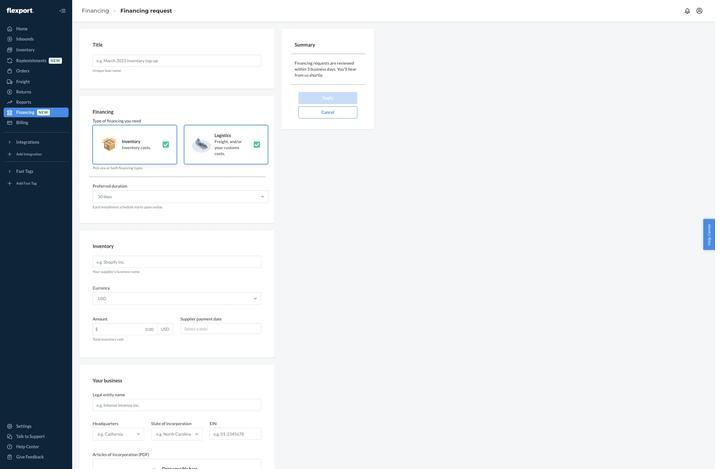 Task type: describe. For each thing, give the bounding box(es) containing it.
returns link
[[4, 87, 69, 97]]

e.g. Shopify Inc. field
[[93, 256, 261, 268]]

fast inside add fast tag link
[[24, 181, 31, 186]]

cancel
[[322, 110, 335, 115]]

0.00 text field
[[93, 324, 157, 336]]

integrations
[[16, 140, 39, 145]]

fast tags button
[[4, 167, 69, 176]]

us
[[305, 72, 309, 78]]

orders link
[[4, 66, 69, 76]]

headquarters
[[93, 422, 119, 427]]

articles
[[93, 453, 107, 458]]

talk to support
[[16, 435, 45, 440]]

financing for financing requests are reviewed within 3 business days. you'll hear from us shortly.
[[295, 60, 313, 66]]

30 days
[[98, 194, 112, 200]]

talk to support button
[[4, 432, 69, 442]]

fast tags
[[16, 169, 33, 174]]

schedule
[[120, 205, 134, 210]]

request
[[150, 7, 172, 14]]

apply
[[323, 95, 334, 100]]

close navigation image
[[59, 7, 66, 14]]

freight,
[[215, 139, 229, 144]]

1 vertical spatial usd
[[161, 327, 170, 332]]

1 vertical spatial help
[[16, 445, 25, 450]]

your supplier's business name
[[93, 270, 140, 274]]

unique
[[93, 68, 104, 73]]

inbounds link
[[4, 34, 69, 44]]

(pdf)
[[139, 453, 149, 458]]

supplier's
[[101, 270, 116, 274]]

legal entity name
[[93, 393, 125, 398]]

new for financing
[[39, 110, 48, 115]]

reports
[[16, 100, 31, 105]]

preferred
[[93, 184, 111, 189]]

state
[[151, 422, 161, 427]]

add for add integration
[[16, 152, 23, 157]]

select
[[185, 327, 196, 332]]

support
[[30, 435, 45, 440]]

2 vertical spatial business
[[104, 378, 122, 384]]

costs. inside inventory inventory costs.
[[141, 145, 151, 150]]

of for type
[[102, 118, 106, 124]]

pick one or both financing types
[[93, 166, 143, 171]]

total
[[93, 338, 101, 342]]

north
[[163, 432, 175, 437]]

name for unique loan name
[[112, 68, 121, 73]]

and/or
[[230, 139, 242, 144]]

type of financing you need
[[93, 118, 141, 124]]

your business
[[93, 378, 122, 384]]

ein
[[210, 422, 217, 427]]

financing requests are reviewed within 3 business days. you'll hear from us shortly.
[[295, 60, 357, 78]]

returns
[[16, 89, 31, 95]]

tag
[[31, 181, 37, 186]]

reports link
[[4, 98, 69, 107]]

requests
[[314, 60, 330, 66]]

new for replenishments
[[51, 59, 60, 63]]

help center button
[[704, 219, 716, 250]]

1 vertical spatial name
[[131, 270, 140, 274]]

your
[[215, 145, 223, 150]]

financing link
[[82, 7, 109, 14]]

total inventory cost
[[93, 338, 124, 342]]

pick
[[93, 166, 99, 171]]

fast inside "fast tags" dropdown button
[[16, 169, 24, 174]]

talk
[[16, 435, 24, 440]]

both
[[111, 166, 118, 171]]

help inside button
[[707, 237, 713, 246]]

inventory down inbounds at top left
[[16, 47, 35, 52]]

hear
[[348, 66, 357, 72]]

feedback
[[26, 455, 44, 460]]

orders
[[16, 68, 30, 73]]

home
[[16, 26, 28, 31]]

or
[[107, 166, 110, 171]]

billing link
[[4, 118, 69, 128]]

one
[[100, 166, 106, 171]]

settings link
[[4, 422, 69, 432]]

you
[[125, 118, 131, 124]]

inventory up supplier's
[[93, 244, 114, 249]]

e.g. 01-2345678 text field
[[210, 429, 261, 440]]

$
[[95, 327, 98, 332]]

customs
[[224, 145, 240, 150]]

articles of incorporation (pdf)
[[93, 453, 149, 458]]

freight
[[16, 79, 30, 84]]

inventory link
[[4, 45, 69, 55]]

give
[[16, 455, 25, 460]]

supplier payment date
[[181, 317, 222, 322]]

open notifications image
[[685, 7, 692, 14]]

integrations button
[[4, 138, 69, 147]]

financing request link
[[121, 7, 172, 14]]

starts
[[134, 205, 143, 210]]

financing for financing request
[[121, 7, 149, 14]]

incorporation
[[112, 453, 138, 458]]

e.g. March 2023 inventory top-up field
[[93, 55, 261, 67]]

state of incorporation
[[151, 422, 192, 427]]

e.g. Intense Incense inc. field
[[93, 400, 261, 412]]



Task type: vqa. For each thing, say whether or not it's contained in the screenshot.
IMPORT ORDERS button
no



Task type: locate. For each thing, give the bounding box(es) containing it.
0 horizontal spatial costs.
[[141, 145, 151, 150]]

1 vertical spatial business
[[117, 270, 130, 274]]

add fast tag
[[16, 181, 37, 186]]

of right state
[[162, 422, 166, 427]]

1 vertical spatial new
[[39, 110, 48, 115]]

1 horizontal spatial help
[[707, 237, 713, 246]]

0 horizontal spatial center
[[26, 445, 39, 450]]

1 horizontal spatial date
[[214, 317, 222, 322]]

legal
[[93, 393, 102, 398]]

inventory
[[16, 47, 35, 52], [122, 139, 140, 144], [122, 145, 140, 150], [93, 244, 114, 249]]

1 horizontal spatial usd
[[161, 327, 170, 332]]

name right the loan
[[112, 68, 121, 73]]

financing request
[[121, 7, 172, 14]]

financing right both
[[119, 166, 133, 171]]

1 add from the top
[[16, 152, 23, 157]]

check square image
[[162, 141, 169, 149], [254, 141, 261, 149]]

inventory up the 'types'
[[122, 145, 140, 150]]

0 horizontal spatial check square image
[[162, 141, 169, 149]]

installment
[[101, 205, 119, 210]]

e.g. north carolina
[[156, 432, 191, 437]]

0 vertical spatial business
[[311, 66, 327, 72]]

financing
[[107, 118, 124, 124], [119, 166, 133, 171]]

check square image for costs.
[[162, 141, 169, 149]]

1 vertical spatial center
[[26, 445, 39, 450]]

your left supplier's
[[93, 270, 100, 274]]

of
[[102, 118, 106, 124], [162, 422, 166, 427], [108, 453, 112, 458]]

add left integration
[[16, 152, 23, 157]]

center inside button
[[707, 224, 713, 236]]

fast left "tag"
[[24, 181, 31, 186]]

replenishments
[[16, 58, 47, 63]]

check square image right and/or
[[254, 141, 261, 149]]

each installment schedule starts upon outlay
[[93, 205, 163, 210]]

1 horizontal spatial check square image
[[254, 141, 261, 149]]

types
[[134, 166, 143, 171]]

add fast tag link
[[4, 179, 69, 189]]

help center
[[707, 224, 713, 246], [16, 445, 39, 450]]

flexport logo image
[[7, 8, 34, 14]]

add inside add integration link
[[16, 152, 23, 157]]

new
[[51, 59, 60, 63], [39, 110, 48, 115]]

0 horizontal spatial new
[[39, 110, 48, 115]]

0 horizontal spatial date
[[200, 327, 208, 332]]

1 horizontal spatial center
[[707, 224, 713, 236]]

give feedback
[[16, 455, 44, 460]]

e.g. for e.g. north carolina
[[156, 432, 163, 437]]

outlay
[[153, 205, 163, 210]]

home link
[[4, 24, 69, 34]]

1 horizontal spatial of
[[108, 453, 112, 458]]

date for supplier payment date
[[214, 317, 222, 322]]

0 vertical spatial your
[[93, 270, 100, 274]]

financing
[[82, 7, 109, 14], [121, 7, 149, 14], [295, 60, 313, 66], [93, 109, 114, 115], [16, 110, 35, 115]]

breadcrumbs navigation
[[77, 2, 177, 20]]

tags
[[25, 169, 33, 174]]

0 vertical spatial help center
[[707, 224, 713, 246]]

preferred duration
[[93, 184, 127, 189]]

business up shortly.
[[311, 66, 327, 72]]

days.
[[327, 66, 337, 72]]

of for state
[[162, 422, 166, 427]]

your
[[93, 270, 100, 274], [93, 378, 103, 384]]

check square image for and/or
[[254, 141, 261, 149]]

from
[[295, 72, 304, 78]]

california
[[105, 432, 123, 437]]

costs.
[[141, 145, 151, 150], [215, 151, 225, 156]]

1 vertical spatial help center
[[16, 445, 39, 450]]

upon
[[144, 205, 152, 210]]

title
[[93, 42, 103, 48]]

0 vertical spatial costs.
[[141, 145, 151, 150]]

costs. up the 'types'
[[141, 145, 151, 150]]

1 vertical spatial costs.
[[215, 151, 225, 156]]

2 vertical spatial of
[[108, 453, 112, 458]]

add inside add fast tag link
[[16, 181, 23, 186]]

0 vertical spatial add
[[16, 152, 23, 157]]

financing for financing link
[[82, 7, 109, 14]]

0 vertical spatial date
[[214, 317, 222, 322]]

e.g. down headquarters
[[98, 432, 104, 437]]

0 vertical spatial center
[[707, 224, 713, 236]]

of right "type"
[[102, 118, 106, 124]]

cancel button
[[299, 106, 358, 119]]

30
[[98, 194, 103, 200]]

reviewed
[[337, 60, 355, 66]]

your for your supplier's business name
[[93, 270, 100, 274]]

1 check square image from the left
[[162, 141, 169, 149]]

duration
[[112, 184, 127, 189]]

name for legal entity name
[[115, 393, 125, 398]]

financing left you
[[107, 118, 124, 124]]

date for select a date
[[200, 327, 208, 332]]

0 vertical spatial new
[[51, 59, 60, 63]]

billing
[[16, 120, 28, 125]]

add for add fast tag
[[16, 181, 23, 186]]

1 vertical spatial of
[[162, 422, 166, 427]]

your up legal
[[93, 378, 103, 384]]

of right "articles"
[[108, 453, 112, 458]]

logistics
[[215, 133, 231, 138]]

business right supplier's
[[117, 270, 130, 274]]

0 horizontal spatial of
[[102, 118, 106, 124]]

3
[[307, 66, 310, 72]]

name right entity
[[115, 393, 125, 398]]

new down reports link
[[39, 110, 48, 115]]

add down the fast tags
[[16, 181, 23, 186]]

fast
[[16, 169, 24, 174], [24, 181, 31, 186]]

add integration
[[16, 152, 42, 157]]

each
[[93, 205, 100, 210]]

0 vertical spatial usd
[[98, 296, 106, 302]]

carolina
[[175, 432, 191, 437]]

check square image right inventory inventory costs.
[[162, 141, 169, 149]]

1 vertical spatial financing
[[119, 166, 133, 171]]

days
[[104, 194, 112, 200]]

0 vertical spatial name
[[112, 68, 121, 73]]

2 horizontal spatial of
[[162, 422, 166, 427]]

usd left 'select'
[[161, 327, 170, 332]]

e.g. for e.g. california
[[98, 432, 104, 437]]

help center inside button
[[707, 224, 713, 246]]

inbounds
[[16, 36, 34, 42]]

inventory inventory costs.
[[122, 139, 151, 150]]

a
[[197, 327, 199, 332]]

date right a
[[200, 327, 208, 332]]

costs. down your
[[215, 151, 225, 156]]

freight link
[[4, 77, 69, 87]]

2 your from the top
[[93, 378, 103, 384]]

0 horizontal spatial help center
[[16, 445, 39, 450]]

summary
[[295, 42, 316, 48]]

2 e.g. from the left
[[156, 432, 163, 437]]

name right supplier's
[[131, 270, 140, 274]]

1 horizontal spatial e.g.
[[156, 432, 163, 437]]

1 horizontal spatial new
[[51, 59, 60, 63]]

2 check square image from the left
[[254, 141, 261, 149]]

costs. inside logistics freight, and/or your customs costs.
[[215, 151, 225, 156]]

inventory down you
[[122, 139, 140, 144]]

2 vertical spatial name
[[115, 393, 125, 398]]

1 e.g. from the left
[[98, 432, 104, 437]]

open account menu image
[[697, 7, 704, 14]]

incorporation
[[166, 422, 192, 427]]

center
[[707, 224, 713, 236], [26, 445, 39, 450]]

usd down currency
[[98, 296, 106, 302]]

1 vertical spatial add
[[16, 181, 23, 186]]

1 vertical spatial fast
[[24, 181, 31, 186]]

0 horizontal spatial usd
[[98, 296, 106, 302]]

cost
[[117, 338, 124, 342]]

new up "orders" link
[[51, 59, 60, 63]]

of for articles
[[108, 453, 112, 458]]

logistics freight, and/or your customs costs.
[[215, 133, 242, 156]]

1 vertical spatial your
[[93, 378, 103, 384]]

e.g. california
[[98, 432, 123, 437]]

your for your business
[[93, 378, 103, 384]]

you'll
[[338, 66, 348, 72]]

0 vertical spatial help
[[707, 237, 713, 246]]

e.g. left north
[[156, 432, 163, 437]]

business inside the financing requests are reviewed within 3 business days. you'll hear from us shortly.
[[311, 66, 327, 72]]

to
[[25, 435, 29, 440]]

0 vertical spatial financing
[[107, 118, 124, 124]]

select a date
[[185, 327, 208, 332]]

fast left tags
[[16, 169, 24, 174]]

business
[[311, 66, 327, 72], [117, 270, 130, 274], [104, 378, 122, 384]]

0 horizontal spatial e.g.
[[98, 432, 104, 437]]

give feedback button
[[4, 453, 69, 463]]

0 vertical spatial fast
[[16, 169, 24, 174]]

business up the legal entity name in the left bottom of the page
[[104, 378, 122, 384]]

amount
[[93, 317, 108, 322]]

1 your from the top
[[93, 270, 100, 274]]

need
[[132, 118, 141, 124]]

date right payment
[[214, 317, 222, 322]]

1 horizontal spatial costs.
[[215, 151, 225, 156]]

0 horizontal spatial help
[[16, 445, 25, 450]]

0 vertical spatial of
[[102, 118, 106, 124]]

1 vertical spatial date
[[200, 327, 208, 332]]

are
[[331, 60, 337, 66]]

2 add from the top
[[16, 181, 23, 186]]

loan
[[105, 68, 112, 73]]

within
[[295, 66, 307, 72]]

entity
[[103, 393, 114, 398]]

financing inside the financing requests are reviewed within 3 business days. you'll hear from us shortly.
[[295, 60, 313, 66]]

add
[[16, 152, 23, 157], [16, 181, 23, 186]]

1 horizontal spatial help center
[[707, 224, 713, 246]]



